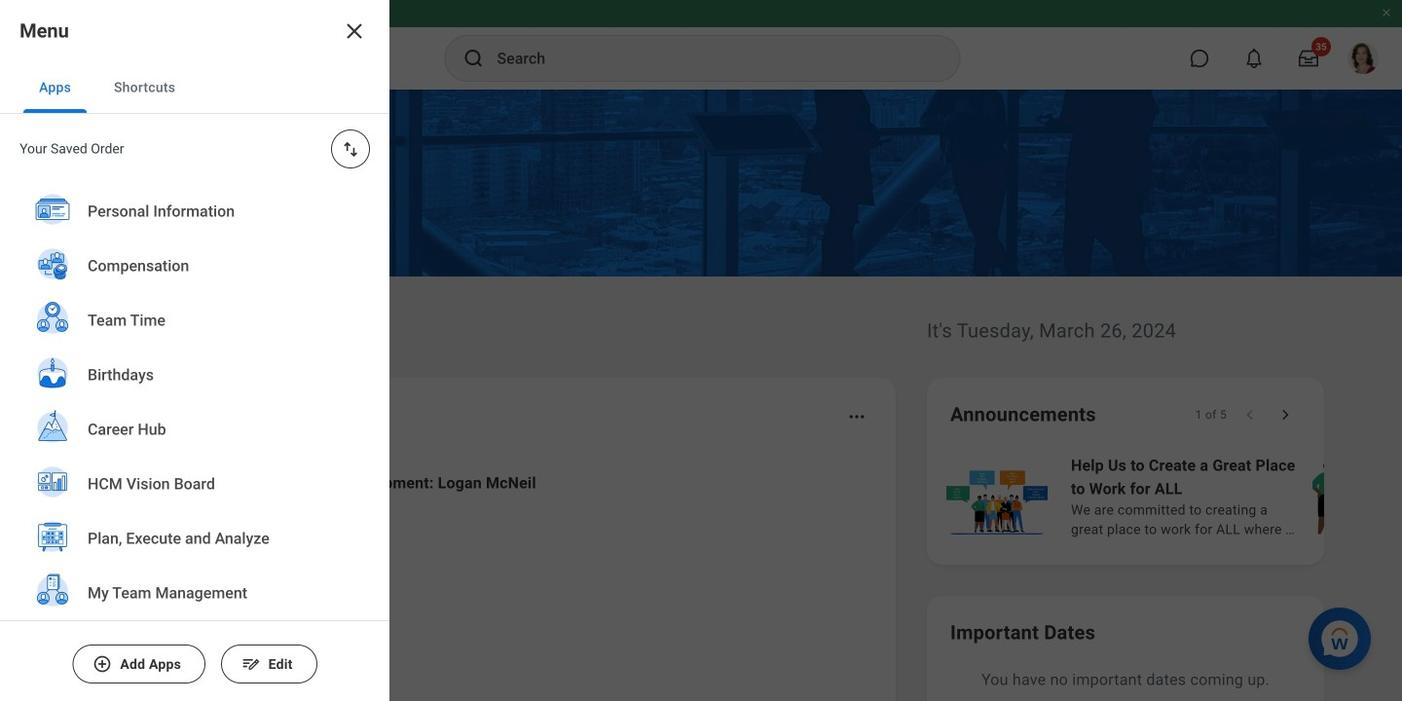 Task type: vqa. For each thing, say whether or not it's contained in the screenshot.
topmost -
no



Task type: locate. For each thing, give the bounding box(es) containing it.
status
[[1195, 407, 1227, 423]]

banner
[[0, 0, 1402, 90]]

inbox large image
[[1299, 49, 1318, 68]]

main content
[[0, 90, 1402, 701]]

close environment banner image
[[1381, 7, 1392, 19]]

search image
[[462, 47, 485, 70]]

inbox image
[[130, 587, 159, 616]]

x image
[[343, 19, 366, 43]]

tab list
[[0, 62, 389, 114]]

list
[[0, 184, 389, 701], [943, 452, 1402, 541], [101, 456, 872, 701]]

global navigation dialog
[[0, 0, 389, 701]]



Task type: describe. For each thing, give the bounding box(es) containing it.
chevron right small image
[[1276, 405, 1295, 425]]

profile logan mcneil element
[[1336, 37, 1390, 80]]

sort image
[[341, 139, 360, 159]]

book open image
[[130, 667, 159, 696]]

text edit image
[[241, 654, 261, 674]]

plus circle image
[[93, 654, 112, 674]]

notifications large image
[[1244, 49, 1264, 68]]

chevron left small image
[[1240, 405, 1260, 425]]



